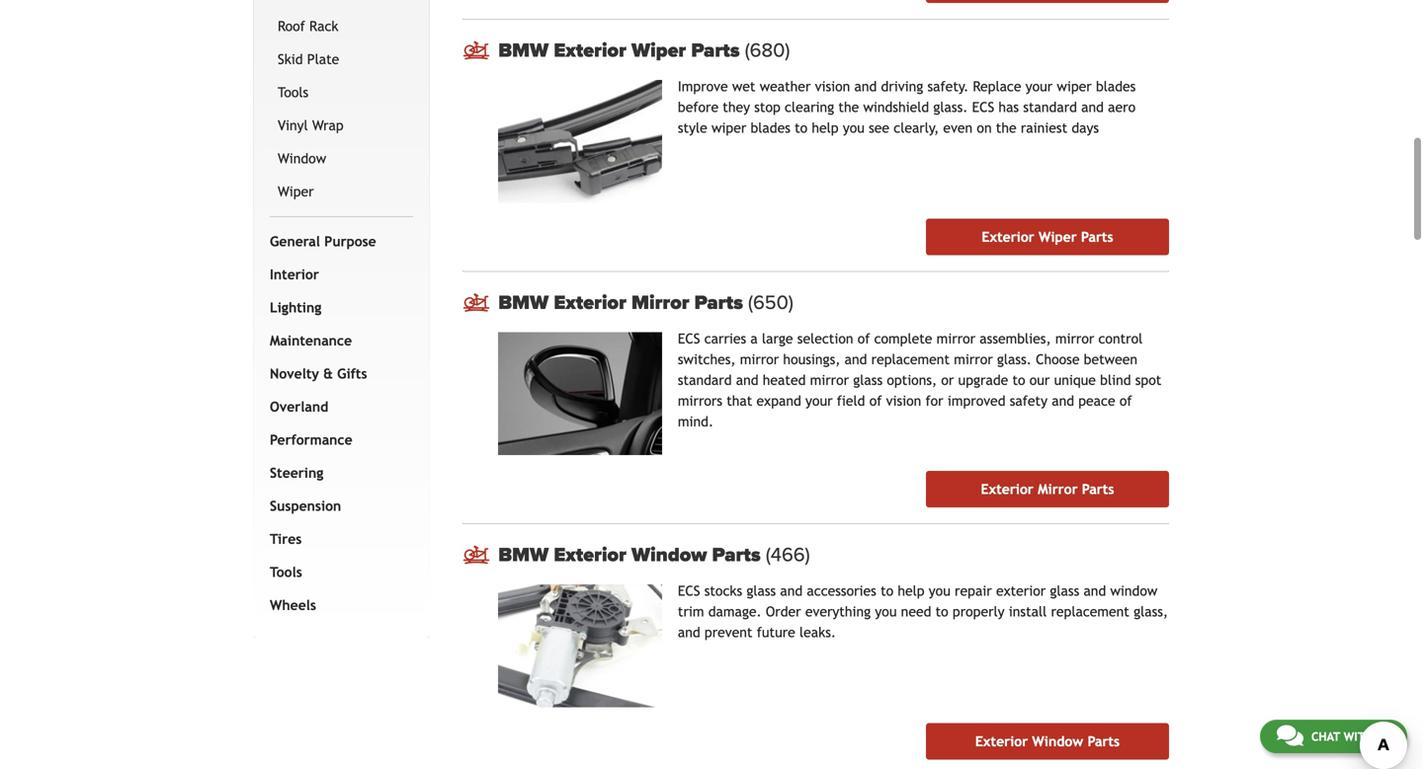 Task type: describe. For each thing, give the bounding box(es) containing it.
clearing
[[785, 99, 834, 115]]

accessories
[[807, 584, 876, 599]]

bmw for bmw                                                                                    exterior window parts
[[498, 544, 549, 567]]

exterior subcategories element
[[270, 0, 413, 217]]

repair
[[955, 584, 992, 599]]

safety.
[[927, 79, 969, 94]]

2 horizontal spatial you
[[929, 584, 951, 599]]

steering
[[270, 465, 323, 481]]

mirror up or
[[937, 331, 976, 347]]

you inside improve wet weather vision and driving safety. replace your wiper blades before they stop clearing the windshield glass. ecs has standard and aero style wiper blades to help you see clearly, even on the rainiest days
[[843, 120, 865, 136]]

1 vertical spatial tools link
[[266, 556, 409, 589]]

exterior mirror parts thumbnail image image
[[498, 333, 662, 456]]

see
[[869, 120, 889, 136]]

rack
[[309, 18, 338, 34]]

steering link
[[266, 457, 409, 490]]

window
[[1110, 584, 1158, 599]]

glass inside ecs carries a large selection of complete mirror assemblies, mirror control switches, mirror housings, and replacement mirror glass. choose between standard and heated mirror glass options, or upgrade to our unique blind spot mirrors that expand your field of vision for improved safety and peace of mind.
[[853, 373, 883, 388]]

and left window
[[1084, 584, 1106, 599]]

exterior window parts
[[975, 734, 1120, 750]]

of down blind at the right of the page
[[1120, 393, 1132, 409]]

performance link
[[266, 424, 409, 457]]

skid plate link
[[274, 43, 409, 76]]

order
[[766, 604, 801, 620]]

to inside ecs carries a large selection of complete mirror assemblies, mirror control switches, mirror housings, and replacement mirror glass. choose between standard and heated mirror glass options, or upgrade to our unique blind spot mirrors that expand your field of vision for improved safety and peace of mind.
[[1012, 373, 1025, 388]]

or
[[941, 373, 954, 388]]

field
[[837, 393, 865, 409]]

0 horizontal spatial glass
[[746, 584, 776, 599]]

exterior window parts thumbnail image image
[[498, 585, 662, 708]]

complete
[[874, 331, 932, 347]]

tires
[[270, 531, 302, 547]]

exterior wiper parts link
[[926, 219, 1169, 256]]

standard for bmw                                                                                    exterior mirror parts
[[678, 373, 732, 388]]

ecs inside improve wet weather vision and driving safety. replace your wiper blades before they stop clearing the windshield glass. ecs has standard and aero style wiper blades to help you see clearly, even on the rainiest days
[[972, 99, 994, 115]]

wheels link
[[266, 589, 409, 622]]

expand
[[757, 393, 801, 409]]

&
[[323, 366, 333, 382]]

roof rack link
[[274, 10, 409, 43]]

mirror down a
[[740, 352, 779, 368]]

plate
[[307, 51, 339, 67]]

0 vertical spatial blades
[[1096, 79, 1136, 94]]

blind
[[1100, 373, 1131, 388]]

with
[[1344, 730, 1373, 744]]

style
[[678, 120, 707, 136]]

trim
[[678, 604, 704, 620]]

bmw                                                                                    exterior wiper parts link
[[498, 39, 1169, 62]]

us
[[1376, 730, 1390, 744]]

to inside improve wet weather vision and driving safety. replace your wiper blades before they stop clearing the windshield glass. ecs has standard and aero style wiper blades to help you see clearly, even on the rainiest days
[[795, 120, 808, 136]]

future
[[757, 625, 795, 641]]

improve wet weather vision and driving safety. replace your wiper blades before they stop clearing the windshield glass. ecs has standard and aero style wiper blades to help you see clearly, even on the rainiest days
[[678, 79, 1136, 136]]

mirror up upgrade
[[954, 352, 993, 368]]

window link
[[274, 142, 409, 175]]

wrap
[[312, 117, 344, 133]]

general purpose link
[[266, 225, 409, 258]]

rainiest
[[1021, 120, 1067, 136]]

days
[[1072, 120, 1099, 136]]

bmw for bmw                                                                                    exterior mirror parts
[[498, 291, 549, 315]]

and up order on the right bottom of page
[[780, 584, 803, 599]]

wet
[[732, 79, 756, 94]]

and up days
[[1081, 99, 1104, 115]]

even
[[943, 120, 973, 136]]

glass. for bmw                                                                                    exterior mirror parts
[[997, 352, 1032, 368]]

exterior window parts link
[[926, 724, 1169, 760]]

clearly,
[[894, 120, 939, 136]]

novelty
[[270, 366, 319, 382]]

exterior mirror parts
[[981, 482, 1114, 498]]

overland link
[[266, 391, 409, 424]]

options,
[[887, 373, 937, 388]]

bmw                                                                                    exterior wiper parts
[[498, 39, 745, 62]]

upgrade
[[958, 373, 1008, 388]]

and down trim
[[678, 625, 700, 641]]

1 horizontal spatial wiper
[[1057, 79, 1092, 94]]

properly
[[953, 604, 1005, 620]]

wheels
[[270, 598, 316, 614]]

control
[[1098, 331, 1143, 347]]

1 vertical spatial wiper
[[712, 120, 746, 136]]

bmw                                                                                    exterior window parts
[[498, 544, 766, 567]]

novelty & gifts link
[[266, 358, 409, 391]]

our
[[1030, 373, 1050, 388]]

prevent
[[705, 625, 753, 641]]

bmw                                                                                    exterior window parts link
[[498, 544, 1169, 567]]

wiper inside exterior subcategories element
[[278, 184, 314, 199]]

before
[[678, 99, 719, 115]]

gifts
[[337, 366, 367, 382]]

vision inside ecs carries a large selection of complete mirror assemblies, mirror control switches, mirror housings, and replacement mirror glass. choose between standard and heated mirror glass options, or upgrade to our unique blind spot mirrors that expand your field of vision for improved safety and peace of mind.
[[886, 393, 921, 409]]

suspension
[[270, 498, 341, 514]]

skid
[[278, 51, 303, 67]]

glass,
[[1134, 604, 1168, 620]]

bmw for bmw                                                                                    exterior wiper parts
[[498, 39, 549, 62]]

purpose
[[324, 234, 376, 249]]

help inside ecs stocks glass and accessories to help you repair exterior glass and window trim damage. order everything you need to properly install replacement glass, and prevent future leaks.
[[898, 584, 925, 599]]

selection
[[797, 331, 853, 347]]

novelty & gifts
[[270, 366, 367, 382]]

1 horizontal spatial you
[[875, 604, 897, 620]]

bmw                                                                                    exterior mirror parts link
[[498, 291, 1169, 315]]

roof
[[278, 18, 305, 34]]

interior
[[270, 267, 319, 282]]

windshield
[[863, 99, 929, 115]]

weather
[[760, 79, 811, 94]]

lighting
[[270, 300, 321, 316]]



Task type: locate. For each thing, give the bounding box(es) containing it.
ecs carries a large selection of complete mirror assemblies, mirror control switches, mirror housings, and replacement mirror glass. choose between standard and heated mirror glass options, or upgrade to our unique blind spot mirrors that expand your field of vision for improved safety and peace of mind.
[[678, 331, 1161, 430]]

standard inside ecs carries a large selection of complete mirror assemblies, mirror control switches, mirror housings, and replacement mirror glass. choose between standard and heated mirror glass options, or upgrade to our unique blind spot mirrors that expand your field of vision for improved safety and peace of mind.
[[678, 373, 732, 388]]

0 horizontal spatial help
[[812, 120, 839, 136]]

and down the unique
[[1052, 393, 1074, 409]]

1 bmw from the top
[[498, 39, 549, 62]]

tools link
[[274, 76, 409, 109], [266, 556, 409, 589]]

to down clearing
[[795, 120, 808, 136]]

you up need
[[929, 584, 951, 599]]

your
[[1026, 79, 1053, 94], [805, 393, 833, 409]]

roof rack
[[278, 18, 338, 34]]

0 horizontal spatial blades
[[751, 120, 790, 136]]

bmw
[[498, 39, 549, 62], [498, 291, 549, 315], [498, 544, 549, 567]]

help up need
[[898, 584, 925, 599]]

ecs up trim
[[678, 584, 700, 599]]

1 vertical spatial wiper
[[278, 184, 314, 199]]

chat with us
[[1311, 730, 1390, 744]]

overland
[[270, 399, 328, 415]]

0 vertical spatial the
[[838, 99, 859, 115]]

mirror up choose
[[1055, 331, 1094, 347]]

0 horizontal spatial your
[[805, 393, 833, 409]]

a
[[750, 331, 758, 347]]

1 vertical spatial tools
[[270, 565, 302, 580]]

ecs up switches, at the top
[[678, 331, 700, 347]]

help inside improve wet weather vision and driving safety. replace your wiper blades before they stop clearing the windshield glass. ecs has standard and aero style wiper blades to help you see clearly, even on the rainiest days
[[812, 120, 839, 136]]

and left driving
[[854, 79, 877, 94]]

glass. down assemblies, at the top of the page
[[997, 352, 1032, 368]]

1 vertical spatial the
[[996, 120, 1017, 136]]

1 horizontal spatial vision
[[886, 393, 921, 409]]

you left need
[[875, 604, 897, 620]]

everything
[[805, 604, 871, 620]]

ecs for bmw                                                                                    exterior mirror parts
[[678, 331, 700, 347]]

vinyl wrap link
[[274, 109, 409, 142]]

0 horizontal spatial mirror
[[631, 291, 689, 315]]

the down has
[[996, 120, 1017, 136]]

your left "field"
[[805, 393, 833, 409]]

tools up vinyl
[[278, 84, 309, 100]]

glass up order on the right bottom of page
[[746, 584, 776, 599]]

vision inside improve wet weather vision and driving safety. replace your wiper blades before they stop clearing the windshield glass. ecs has standard and aero style wiper blades to help you see clearly, even on the rainiest days
[[815, 79, 850, 94]]

window inside window link
[[278, 151, 326, 166]]

glass
[[853, 373, 883, 388], [746, 584, 776, 599], [1050, 584, 1079, 599]]

0 horizontal spatial wiper
[[712, 120, 746, 136]]

that
[[727, 393, 752, 409]]

0 vertical spatial glass.
[[933, 99, 968, 115]]

housings,
[[783, 352, 840, 368]]

to right need
[[936, 604, 948, 620]]

the
[[838, 99, 859, 115], [996, 120, 1017, 136]]

exterior
[[996, 584, 1046, 599]]

2 vertical spatial wiper
[[1039, 229, 1077, 245]]

standard
[[1023, 99, 1077, 115], [678, 373, 732, 388]]

to left our
[[1012, 373, 1025, 388]]

1 horizontal spatial blades
[[1096, 79, 1136, 94]]

window inside exterior window parts link
[[1032, 734, 1083, 750]]

interior link
[[266, 258, 409, 291]]

1 horizontal spatial the
[[996, 120, 1017, 136]]

general purpose
[[270, 234, 376, 249]]

maintenance link
[[266, 324, 409, 358]]

0 vertical spatial you
[[843, 120, 865, 136]]

skid plate
[[278, 51, 339, 67]]

0 vertical spatial tools link
[[274, 76, 409, 109]]

ecs
[[972, 99, 994, 115], [678, 331, 700, 347], [678, 584, 700, 599]]

0 horizontal spatial glass.
[[933, 99, 968, 115]]

assemblies,
[[980, 331, 1051, 347]]

ecs for bmw                                                                                    exterior window parts
[[678, 584, 700, 599]]

to
[[795, 120, 808, 136], [1012, 373, 1025, 388], [881, 584, 894, 599], [936, 604, 948, 620]]

0 vertical spatial standard
[[1023, 99, 1077, 115]]

1 horizontal spatial replacement
[[1051, 604, 1129, 620]]

ecs inside ecs stocks glass and accessories to help you repair exterior glass and window trim damage. order everything you need to properly install replacement glass, and prevent future leaks.
[[678, 584, 700, 599]]

2 horizontal spatial glass
[[1050, 584, 1079, 599]]

replacement down window
[[1051, 604, 1129, 620]]

of right selection
[[858, 331, 870, 347]]

for
[[925, 393, 943, 409]]

and up that in the right bottom of the page
[[736, 373, 759, 388]]

lighting link
[[266, 291, 409, 324]]

blades down the 'stop'
[[751, 120, 790, 136]]

0 horizontal spatial wiper
[[278, 184, 314, 199]]

0 vertical spatial window
[[278, 151, 326, 166]]

large
[[762, 331, 793, 347]]

wiper
[[631, 39, 686, 62], [278, 184, 314, 199], [1039, 229, 1077, 245]]

improved
[[948, 393, 1006, 409]]

1 horizontal spatial help
[[898, 584, 925, 599]]

vinyl wrap
[[278, 117, 344, 133]]

driving
[[881, 79, 923, 94]]

glass right exterior
[[1050, 584, 1079, 599]]

1 vertical spatial blades
[[751, 120, 790, 136]]

1 vertical spatial ecs
[[678, 331, 700, 347]]

your inside improve wet weather vision and driving safety. replace your wiper blades before they stop clearing the windshield glass. ecs has standard and aero style wiper blades to help you see clearly, even on the rainiest days
[[1026, 79, 1053, 94]]

2 vertical spatial ecs
[[678, 584, 700, 599]]

exterior mirror parts link
[[926, 471, 1169, 508]]

0 vertical spatial ecs
[[972, 99, 994, 115]]

wiper
[[1057, 79, 1092, 94], [712, 120, 746, 136]]

exterior wiper parts
[[982, 229, 1113, 245]]

your inside ecs carries a large selection of complete mirror assemblies, mirror control switches, mirror housings, and replacement mirror glass. choose between standard and heated mirror glass options, or upgrade to our unique blind spot mirrors that expand your field of vision for improved safety and peace of mind.
[[805, 393, 833, 409]]

chat with us link
[[1260, 720, 1407, 754]]

0 vertical spatial bmw
[[498, 39, 549, 62]]

1 vertical spatial bmw
[[498, 291, 549, 315]]

1 vertical spatial glass.
[[997, 352, 1032, 368]]

tools link inside exterior subcategories element
[[274, 76, 409, 109]]

standard down switches, at the top
[[678, 373, 732, 388]]

replacement
[[871, 352, 950, 368], [1051, 604, 1129, 620]]

0 horizontal spatial you
[[843, 120, 865, 136]]

0 horizontal spatial vision
[[815, 79, 850, 94]]

glass up "field"
[[853, 373, 883, 388]]

standard for bmw                                                                                    exterior wiper parts
[[1023, 99, 1077, 115]]

ecs inside ecs carries a large selection of complete mirror assemblies, mirror control switches, mirror housings, and replacement mirror glass. choose between standard and heated mirror glass options, or upgrade to our unique blind spot mirrors that expand your field of vision for improved safety and peace of mind.
[[678, 331, 700, 347]]

replacement inside ecs carries a large selection of complete mirror assemblies, mirror control switches, mirror housings, and replacement mirror glass. choose between standard and heated mirror glass options, or upgrade to our unique blind spot mirrors that expand your field of vision for improved safety and peace of mind.
[[871, 352, 950, 368]]

0 horizontal spatial the
[[838, 99, 859, 115]]

and down selection
[[845, 352, 867, 368]]

1 horizontal spatial glass
[[853, 373, 883, 388]]

performance
[[270, 432, 352, 448]]

mind.
[[678, 414, 714, 430]]

2 vertical spatial bmw
[[498, 544, 549, 567]]

the right clearing
[[838, 99, 859, 115]]

leaks.
[[800, 625, 836, 641]]

1 vertical spatial vision
[[886, 393, 921, 409]]

wiper down they
[[712, 120, 746, 136]]

stop
[[754, 99, 781, 115]]

0 horizontal spatial standard
[[678, 373, 732, 388]]

they
[[723, 99, 750, 115]]

2 vertical spatial window
[[1032, 734, 1083, 750]]

wiper link
[[274, 175, 409, 208]]

2 horizontal spatial wiper
[[1039, 229, 1077, 245]]

0 vertical spatial help
[[812, 120, 839, 136]]

on
[[977, 120, 992, 136]]

0 vertical spatial tools
[[278, 84, 309, 100]]

2 horizontal spatial window
[[1032, 734, 1083, 750]]

you
[[843, 120, 865, 136], [929, 584, 951, 599], [875, 604, 897, 620]]

1 vertical spatial mirror
[[1038, 482, 1078, 498]]

vision down options,
[[886, 393, 921, 409]]

of right "field"
[[869, 393, 882, 409]]

need
[[901, 604, 931, 620]]

glass.
[[933, 99, 968, 115], [997, 352, 1032, 368]]

spot
[[1135, 373, 1161, 388]]

bmw                                                                                    exterior mirror parts
[[498, 291, 748, 315]]

tools link up wheels
[[266, 556, 409, 589]]

0 horizontal spatial replacement
[[871, 352, 950, 368]]

wiper up days
[[1057, 79, 1092, 94]]

of
[[858, 331, 870, 347], [869, 393, 882, 409], [1120, 393, 1132, 409]]

mirror down safety
[[1038, 482, 1078, 498]]

general
[[270, 234, 320, 249]]

comments image
[[1277, 724, 1303, 748]]

install
[[1009, 604, 1047, 620]]

standard up rainiest
[[1023, 99, 1077, 115]]

replace
[[973, 79, 1021, 94]]

has
[[999, 99, 1019, 115]]

1 horizontal spatial wiper
[[631, 39, 686, 62]]

1 horizontal spatial standard
[[1023, 99, 1077, 115]]

1 vertical spatial replacement
[[1051, 604, 1129, 620]]

chat
[[1311, 730, 1340, 744]]

replacement inside ecs stocks glass and accessories to help you repair exterior glass and window trim damage. order everything you need to properly install replacement glass, and prevent future leaks.
[[1051, 604, 1129, 620]]

3 bmw from the top
[[498, 544, 549, 567]]

tools inside exterior subcategories element
[[278, 84, 309, 100]]

replacement up options,
[[871, 352, 950, 368]]

1 vertical spatial window
[[631, 544, 707, 567]]

2 vertical spatial you
[[875, 604, 897, 620]]

mirror down housings,
[[810, 373, 849, 388]]

stocks
[[704, 584, 742, 599]]

heated
[[763, 373, 806, 388]]

exterior wiper parts thumbnail image image
[[498, 80, 662, 203]]

you left "see"
[[843, 120, 865, 136]]

1 vertical spatial help
[[898, 584, 925, 599]]

1 horizontal spatial mirror
[[1038, 482, 1078, 498]]

glass. down safety.
[[933, 99, 968, 115]]

safety
[[1010, 393, 1048, 409]]

vision
[[815, 79, 850, 94], [886, 393, 921, 409]]

tools
[[278, 84, 309, 100], [270, 565, 302, 580]]

maintenance
[[270, 333, 352, 349]]

standard inside improve wet weather vision and driving safety. replace your wiper blades before they stop clearing the windshield glass. ecs has standard and aero style wiper blades to help you see clearly, even on the rainiest days
[[1023, 99, 1077, 115]]

1 vertical spatial standard
[[678, 373, 732, 388]]

vision up clearing
[[815, 79, 850, 94]]

mirror
[[631, 291, 689, 315], [1038, 482, 1078, 498]]

1 horizontal spatial glass.
[[997, 352, 1032, 368]]

1 vertical spatial your
[[805, 393, 833, 409]]

switches,
[[678, 352, 736, 368]]

glass. for bmw                                                                                    exterior wiper parts
[[933, 99, 968, 115]]

0 vertical spatial your
[[1026, 79, 1053, 94]]

help down clearing
[[812, 120, 839, 136]]

ecs up on
[[972, 99, 994, 115]]

1 vertical spatial you
[[929, 584, 951, 599]]

unique
[[1054, 373, 1096, 388]]

ecs stocks glass and accessories to help you repair exterior glass and window trim damage. order everything you need to properly install replacement glass, and prevent future leaks.
[[678, 584, 1168, 641]]

glass. inside ecs carries a large selection of complete mirror assemblies, mirror control switches, mirror housings, and replacement mirror glass. choose between standard and heated mirror glass options, or upgrade to our unique blind spot mirrors that expand your field of vision for improved safety and peace of mind.
[[997, 352, 1032, 368]]

0 vertical spatial wiper
[[1057, 79, 1092, 94]]

blades
[[1096, 79, 1136, 94], [751, 120, 790, 136]]

tools link up wrap
[[274, 76, 409, 109]]

glass. inside improve wet weather vision and driving safety. replace your wiper blades before they stop clearing the windshield glass. ecs has standard and aero style wiper blades to help you see clearly, even on the rainiest days
[[933, 99, 968, 115]]

vinyl
[[278, 117, 308, 133]]

0 horizontal spatial window
[[278, 151, 326, 166]]

0 vertical spatial mirror
[[631, 291, 689, 315]]

1 horizontal spatial your
[[1026, 79, 1053, 94]]

0 vertical spatial wiper
[[631, 39, 686, 62]]

tools down tires
[[270, 565, 302, 580]]

0 vertical spatial replacement
[[871, 352, 950, 368]]

0 vertical spatial vision
[[815, 79, 850, 94]]

blades up aero
[[1096, 79, 1136, 94]]

your up rainiest
[[1026, 79, 1053, 94]]

suspension link
[[266, 490, 409, 523]]

carries
[[704, 331, 746, 347]]

1 horizontal spatial window
[[631, 544, 707, 567]]

2 bmw from the top
[[498, 291, 549, 315]]

to right the accessories
[[881, 584, 894, 599]]

mirror up switches, at the top
[[631, 291, 689, 315]]



Task type: vqa. For each thing, say whether or not it's contained in the screenshot.
$1653.99
no



